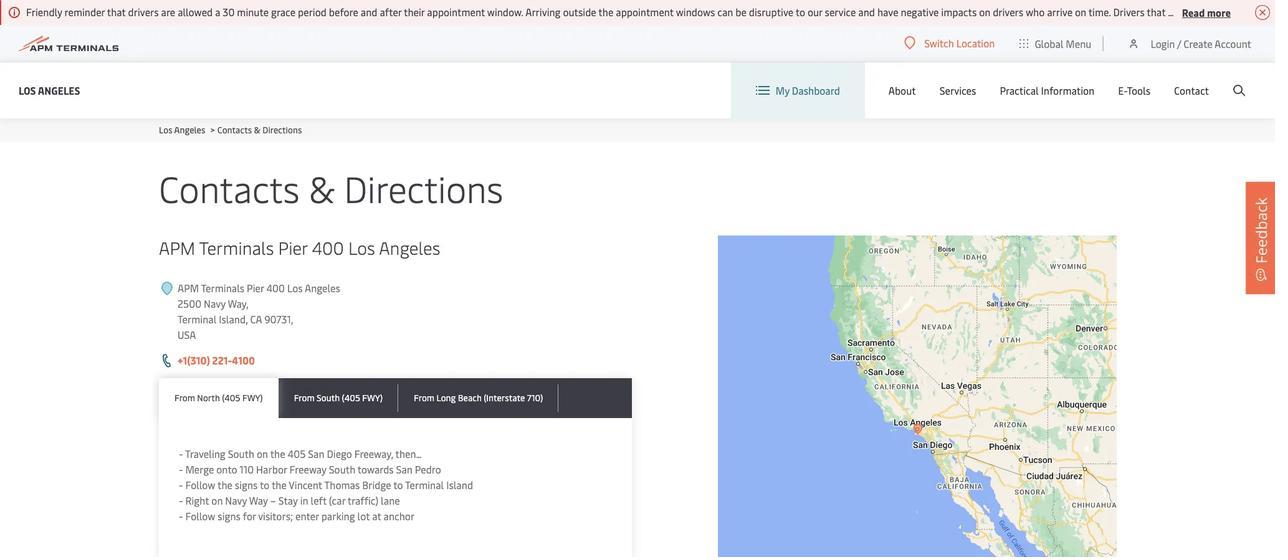 Task type: describe. For each thing, give the bounding box(es) containing it.
2 arrive from the left
[[1169, 5, 1194, 19]]

about
[[889, 84, 916, 97]]

island
[[447, 478, 473, 492]]

2 vertical spatial south
[[329, 463, 356, 476]]

1 outside from the left
[[563, 5, 597, 19]]

pier for apm terminals pier 400 los angeles 2500 navy way, terminal island, ca 90731, usa
[[247, 281, 264, 295]]

login
[[1151, 36, 1176, 50]]

–
[[270, 494, 276, 508]]

from north (405 fwy) button
[[159, 378, 279, 418]]

2 horizontal spatial to
[[796, 5, 806, 19]]

drivers
[[1114, 5, 1145, 19]]

pier for apm terminals pier 400 los angeles
[[278, 236, 308, 259]]

practical information button
[[1000, 62, 1095, 118]]

towards
[[358, 463, 394, 476]]

contacts & directions
[[159, 163, 504, 213]]

windows
[[676, 5, 715, 19]]

1 horizontal spatial to
[[394, 478, 403, 492]]

apm for apm terminals pier 400 los angeles 2500 navy way, terminal island, ca 90731, usa
[[178, 281, 199, 295]]

friendly reminder that drivers are allowed a 30 minute grace period before and after their appointment window. arriving outside the appointment windows can be disruptive to our service and have negative impacts on drivers who arrive on time. drivers that arrive outside their appo
[[26, 5, 1276, 19]]

diego
[[327, 447, 352, 461]]

on right right
[[212, 494, 223, 508]]

login / create account link
[[1128, 25, 1252, 62]]

angeles inside apm terminals pier 400 los angeles 2500 navy way, terminal island, ca 90731, usa
[[305, 281, 340, 295]]

2 - from the top
[[179, 463, 183, 476]]

30
[[223, 5, 235, 19]]

lot
[[358, 509, 370, 523]]

account
[[1215, 36, 1252, 50]]

1 - from the top
[[179, 447, 183, 461]]

feedback
[[1251, 198, 1272, 264]]

period
[[298, 5, 327, 19]]

1 their from the left
[[404, 5, 425, 19]]

more
[[1208, 5, 1231, 19]]

global menu
[[1035, 36, 1092, 50]]

1 drivers from the left
[[128, 5, 159, 19]]

400 for apm terminals pier 400 los angeles 2500 navy way, terminal island, ca 90731, usa
[[266, 281, 285, 295]]

0 horizontal spatial to
[[260, 478, 270, 492]]

menu
[[1066, 36, 1092, 50]]

north
[[197, 392, 220, 404]]

e-tools button
[[1119, 62, 1151, 118]]

lane
[[381, 494, 400, 508]]

enter
[[296, 509, 319, 523]]

on up harbor
[[257, 447, 268, 461]]

los angeles > contacts & directions
[[159, 124, 302, 136]]

freeway,
[[355, 447, 393, 461]]

405
[[288, 447, 306, 461]]

harbor
[[256, 463, 287, 476]]

service
[[825, 5, 856, 19]]

traveling
[[185, 447, 226, 461]]

>
[[211, 124, 215, 136]]

fwy) for from south (405 fwy)
[[363, 392, 383, 404]]

1 appointment from the left
[[427, 5, 485, 19]]

right
[[185, 494, 209, 508]]

a
[[215, 5, 220, 19]]

1 follow from the top
[[185, 478, 215, 492]]

friendly
[[26, 5, 62, 19]]

e-
[[1119, 84, 1128, 97]]

2500
[[178, 297, 202, 311]]

read more
[[1183, 5, 1231, 19]]

location
[[957, 36, 995, 50]]

fwy) for from north (405 fwy)
[[243, 392, 263, 404]]

create
[[1184, 36, 1213, 50]]

0 vertical spatial signs
[[235, 478, 258, 492]]

merge
[[185, 463, 214, 476]]

from north (405 fwy) tab panel
[[159, 418, 632, 557]]

from north (405 fwy)
[[175, 392, 263, 404]]

/
[[1178, 36, 1182, 50]]

then…
[[396, 447, 422, 461]]

terminals for apm terminals pier 400 los angeles
[[199, 236, 274, 259]]

2 outside from the left
[[1197, 5, 1230, 19]]

221-
[[212, 354, 232, 367]]

visitors;
[[258, 509, 293, 523]]

disruptive
[[749, 5, 794, 19]]

read
[[1183, 5, 1205, 19]]

(405 for south
[[342, 392, 360, 404]]

our
[[808, 5, 823, 19]]

1 vertical spatial signs
[[218, 509, 241, 523]]

dashboard
[[792, 84, 840, 97]]

before
[[329, 5, 358, 19]]

from for from south (405 fwy)
[[294, 392, 315, 404]]

login / create account
[[1151, 36, 1252, 50]]

switch location button
[[905, 36, 995, 50]]

+1(310) 221-4100
[[178, 354, 255, 367]]

my dashboard
[[776, 84, 840, 97]]

5 - from the top
[[179, 509, 183, 523]]

practical information
[[1000, 84, 1095, 97]]

los angeles
[[19, 83, 80, 97]]

services
[[940, 84, 977, 97]]

from long beach  (interstate 710)
[[414, 392, 543, 404]]

2 appointment from the left
[[616, 5, 674, 19]]

global menu button
[[1008, 25, 1105, 62]]

from for from north (405 fwy)
[[175, 392, 195, 404]]

2 and from the left
[[859, 5, 875, 19]]

about button
[[889, 62, 916, 118]]

after
[[380, 5, 402, 19]]

arriving
[[526, 5, 561, 19]]

stay
[[279, 494, 298, 508]]

1 that from the left
[[107, 5, 126, 19]]

1 horizontal spatial &
[[309, 163, 335, 213]]

0 vertical spatial &
[[254, 124, 261, 136]]

2 drivers from the left
[[993, 5, 1024, 19]]

terminals for apm terminals pier 400 los angeles 2500 navy way, terminal island, ca 90731, usa
[[201, 281, 245, 295]]

long
[[437, 392, 456, 404]]

apm for apm terminals pier 400 los angeles
[[159, 236, 195, 259]]

apm terminals pier 400 los angeles 2500 navy way, terminal island, ca 90731, usa
[[178, 281, 340, 342]]

feedback button
[[1246, 182, 1276, 294]]

practical
[[1000, 84, 1039, 97]]

have
[[878, 5, 899, 19]]



Task type: locate. For each thing, give the bounding box(es) containing it.
0 horizontal spatial san
[[308, 447, 325, 461]]

0 horizontal spatial their
[[404, 5, 425, 19]]

can
[[718, 5, 734, 19]]

400 for apm terminals pier 400 los angeles
[[312, 236, 344, 259]]

ca
[[250, 312, 262, 326]]

arrive right who on the right of the page
[[1048, 5, 1073, 19]]

fwy)
[[243, 392, 263, 404], [363, 392, 383, 404]]

their right the after at the left top
[[404, 5, 425, 19]]

traffic)
[[348, 494, 379, 508]]

1 and from the left
[[361, 5, 378, 19]]

0 horizontal spatial los angeles link
[[19, 83, 80, 98]]

onto
[[217, 463, 237, 476]]

1 horizontal spatial pier
[[278, 236, 308, 259]]

3 - from the top
[[179, 478, 183, 492]]

90731,
[[264, 312, 294, 326]]

contact
[[1175, 84, 1210, 97]]

from south (405 fwy)
[[294, 392, 383, 404]]

terminal down 2500
[[178, 312, 217, 326]]

(405 inside button
[[222, 392, 240, 404]]

110
[[240, 463, 254, 476]]

my dashboard button
[[756, 62, 840, 118]]

0 vertical spatial san
[[308, 447, 325, 461]]

1 vertical spatial directions
[[344, 163, 504, 213]]

arrive up the / on the top
[[1169, 5, 1194, 19]]

(405 up diego
[[342, 392, 360, 404]]

los
[[19, 83, 36, 97], [159, 124, 172, 136], [349, 236, 375, 259], [287, 281, 303, 295]]

from south (405 fwy) button
[[279, 378, 398, 418]]

2 horizontal spatial from
[[414, 392, 435, 404]]

thomas
[[324, 478, 360, 492]]

1 fwy) from the left
[[243, 392, 263, 404]]

1 (405 from the left
[[222, 392, 240, 404]]

from long beach  (interstate 710) button
[[398, 378, 559, 418]]

information
[[1042, 84, 1095, 97]]

1 vertical spatial &
[[309, 163, 335, 213]]

terminal down pedro
[[405, 478, 444, 492]]

from inside from south (405 fwy) button
[[294, 392, 315, 404]]

on right impacts
[[980, 5, 991, 19]]

los inside apm terminals pier 400 los angeles 2500 navy way, terminal island, ca 90731, usa
[[287, 281, 303, 295]]

in
[[300, 494, 308, 508]]

to up the lane
[[394, 478, 403, 492]]

global
[[1035, 36, 1064, 50]]

south inside button
[[317, 392, 340, 404]]

directions
[[263, 124, 302, 136], [344, 163, 504, 213]]

my
[[776, 84, 790, 97]]

and
[[361, 5, 378, 19], [859, 5, 875, 19]]

drivers left who on the right of the page
[[993, 5, 1024, 19]]

1 vertical spatial pier
[[247, 281, 264, 295]]

1 vertical spatial navy
[[225, 494, 247, 508]]

contacts right >
[[217, 124, 252, 136]]

signs down the 110
[[235, 478, 258, 492]]

1 vertical spatial terminals
[[201, 281, 245, 295]]

their left "close alert" image
[[1232, 5, 1253, 19]]

usa
[[178, 328, 196, 342]]

1 horizontal spatial appointment
[[616, 5, 674, 19]]

be
[[736, 5, 747, 19]]

outside up login / create account
[[1197, 5, 1230, 19]]

1 horizontal spatial their
[[1232, 5, 1253, 19]]

pedro
[[415, 463, 441, 476]]

arrive
[[1048, 5, 1073, 19], [1169, 5, 1194, 19]]

from inside from north (405 fwy) button
[[175, 392, 195, 404]]

terminal
[[178, 312, 217, 326], [405, 478, 444, 492]]

appointment left the windows
[[616, 5, 674, 19]]

terminal inside apm terminals pier 400 los angeles 2500 navy way, terminal island, ca 90731, usa
[[178, 312, 217, 326]]

impacts
[[942, 5, 977, 19]]

0 horizontal spatial pier
[[247, 281, 264, 295]]

south up the 110
[[228, 447, 254, 461]]

1 from from the left
[[175, 392, 195, 404]]

bridge
[[362, 478, 391, 492]]

1 vertical spatial terminal
[[405, 478, 444, 492]]

anchor
[[384, 509, 415, 523]]

san down then…
[[396, 463, 413, 476]]

to left our
[[796, 5, 806, 19]]

outside right arriving
[[563, 5, 597, 19]]

south
[[317, 392, 340, 404], [228, 447, 254, 461], [329, 463, 356, 476]]

negative
[[901, 5, 939, 19]]

2 from from the left
[[294, 392, 315, 404]]

1 vertical spatial apm
[[178, 281, 199, 295]]

south up diego
[[317, 392, 340, 404]]

contact button
[[1175, 62, 1210, 118]]

2 fwy) from the left
[[363, 392, 383, 404]]

fwy) inside button
[[243, 392, 263, 404]]

0 vertical spatial pier
[[278, 236, 308, 259]]

switch
[[925, 36, 954, 50]]

fwy) up freeway,
[[363, 392, 383, 404]]

that right the drivers
[[1148, 5, 1166, 19]]

0 horizontal spatial that
[[107, 5, 126, 19]]

navy inside - traveling south on the 405 san diego freeway, then… - merge onto 110 harbor freeway south towards san pedro - follow the signs to the vincent thomas bridge to terminal island - right on navy way – stay in left (car traffic) lane - follow signs for visitors; enter parking lot at anchor
[[225, 494, 247, 508]]

minute
[[237, 5, 269, 19]]

their
[[404, 5, 425, 19], [1232, 5, 1253, 19]]

- traveling south on the 405 san diego freeway, then… - merge onto 110 harbor freeway south towards san pedro - follow the signs to the vincent thomas bridge to terminal island - right on navy way – stay in left (car traffic) lane - follow signs for visitors; enter parking lot at anchor
[[179, 447, 473, 523]]

3 from from the left
[[414, 392, 435, 404]]

fwy) down 4100
[[243, 392, 263, 404]]

allowed
[[178, 5, 213, 19]]

0 vertical spatial terminal
[[178, 312, 217, 326]]

that
[[107, 5, 126, 19], [1148, 5, 1166, 19]]

0 vertical spatial navy
[[204, 297, 226, 311]]

1 vertical spatial san
[[396, 463, 413, 476]]

tab list
[[159, 378, 632, 418]]

1 horizontal spatial outside
[[1197, 5, 1230, 19]]

1 horizontal spatial arrive
[[1169, 5, 1194, 19]]

0 horizontal spatial terminal
[[178, 312, 217, 326]]

1 vertical spatial follow
[[185, 509, 215, 523]]

400 up 90731,
[[266, 281, 285, 295]]

time.
[[1089, 5, 1111, 19]]

beach
[[458, 392, 482, 404]]

who
[[1026, 5, 1045, 19]]

tools
[[1128, 84, 1151, 97]]

0 horizontal spatial drivers
[[128, 5, 159, 19]]

0 vertical spatial terminals
[[199, 236, 274, 259]]

400
[[312, 236, 344, 259], [266, 281, 285, 295]]

400 down contacts & directions
[[312, 236, 344, 259]]

terminal inside - traveling south on the 405 san diego freeway, then… - merge onto 110 harbor freeway south towards san pedro - follow the signs to the vincent thomas bridge to terminal island - right on navy way – stay in left (car traffic) lane - follow signs for visitors; enter parking lot at anchor
[[405, 478, 444, 492]]

0 horizontal spatial fwy)
[[243, 392, 263, 404]]

0 horizontal spatial 400
[[266, 281, 285, 295]]

(405 for north
[[222, 392, 240, 404]]

2 follow from the top
[[185, 509, 215, 523]]

navy left way,
[[204, 297, 226, 311]]

1 horizontal spatial san
[[396, 463, 413, 476]]

appo
[[1255, 5, 1276, 19]]

1 horizontal spatial (405
[[342, 392, 360, 404]]

1 horizontal spatial and
[[859, 5, 875, 19]]

1 arrive from the left
[[1048, 5, 1073, 19]]

outside
[[563, 5, 597, 19], [1197, 5, 1230, 19]]

2 (405 from the left
[[342, 392, 360, 404]]

navy up 'for'
[[225, 494, 247, 508]]

parking
[[322, 509, 355, 523]]

from left north
[[175, 392, 195, 404]]

0 horizontal spatial from
[[175, 392, 195, 404]]

1 vertical spatial 400
[[266, 281, 285, 295]]

1 horizontal spatial 400
[[312, 236, 344, 259]]

are
[[161, 5, 175, 19]]

the
[[599, 5, 614, 19], [270, 447, 285, 461], [218, 478, 233, 492], [272, 478, 287, 492]]

navy inside apm terminals pier 400 los angeles 2500 navy way, terminal island, ca 90731, usa
[[204, 297, 226, 311]]

0 vertical spatial follow
[[185, 478, 215, 492]]

0 horizontal spatial arrive
[[1048, 5, 1073, 19]]

navy
[[204, 297, 226, 311], [225, 494, 247, 508]]

(405 right north
[[222, 392, 240, 404]]

0 horizontal spatial and
[[361, 5, 378, 19]]

(car
[[329, 494, 346, 508]]

san up freeway
[[308, 447, 325, 461]]

0 horizontal spatial appointment
[[427, 5, 485, 19]]

1 vertical spatial south
[[228, 447, 254, 461]]

0 vertical spatial apm
[[159, 236, 195, 259]]

drivers left the are
[[128, 5, 159, 19]]

1 horizontal spatial drivers
[[993, 5, 1024, 19]]

apm inside apm terminals pier 400 los angeles 2500 navy way, terminal island, ca 90731, usa
[[178, 281, 199, 295]]

(405
[[222, 392, 240, 404], [342, 392, 360, 404]]

vincent
[[289, 478, 322, 492]]

close alert image
[[1256, 5, 1271, 20]]

contacts down los angeles > contacts & directions
[[159, 163, 300, 213]]

0 vertical spatial directions
[[263, 124, 302, 136]]

to up the way
[[260, 478, 270, 492]]

from up 405
[[294, 392, 315, 404]]

0 horizontal spatial (405
[[222, 392, 240, 404]]

(405 inside button
[[342, 392, 360, 404]]

4100
[[232, 354, 255, 367]]

0 vertical spatial los angeles link
[[19, 83, 80, 98]]

and left have on the top
[[859, 5, 875, 19]]

signs left 'for'
[[218, 509, 241, 523]]

from inside from long beach  (interstate 710) button
[[414, 392, 435, 404]]

1 vertical spatial los angeles link
[[159, 124, 205, 136]]

0 vertical spatial south
[[317, 392, 340, 404]]

2 that from the left
[[1148, 5, 1166, 19]]

0 vertical spatial contacts
[[217, 124, 252, 136]]

400 inside apm terminals pier 400 los angeles 2500 navy way, terminal island, ca 90731, usa
[[266, 281, 285, 295]]

0 vertical spatial 400
[[312, 236, 344, 259]]

drivers
[[128, 5, 159, 19], [993, 5, 1024, 19]]

1 vertical spatial contacts
[[159, 163, 300, 213]]

+1(310)
[[178, 354, 210, 367]]

1 horizontal spatial from
[[294, 392, 315, 404]]

left
[[311, 494, 327, 508]]

&
[[254, 124, 261, 136], [309, 163, 335, 213]]

read more button
[[1183, 4, 1231, 20]]

signs
[[235, 478, 258, 492], [218, 509, 241, 523]]

way
[[249, 494, 268, 508]]

tab list containing from north (405 fwy)
[[159, 378, 632, 418]]

1 horizontal spatial terminal
[[405, 478, 444, 492]]

0 horizontal spatial &
[[254, 124, 261, 136]]

4 - from the top
[[179, 494, 183, 508]]

switch location
[[925, 36, 995, 50]]

on left time.
[[1076, 5, 1087, 19]]

from for from long beach  (interstate 710)
[[414, 392, 435, 404]]

1 horizontal spatial that
[[1148, 5, 1166, 19]]

fwy) inside button
[[363, 392, 383, 404]]

terminals inside apm terminals pier 400 los angeles 2500 navy way, terminal island, ca 90731, usa
[[201, 281, 245, 295]]

0 horizontal spatial outside
[[563, 5, 597, 19]]

710)
[[527, 392, 543, 404]]

0 horizontal spatial directions
[[263, 124, 302, 136]]

e-tools
[[1119, 84, 1151, 97]]

pier inside apm terminals pier 400 los angeles 2500 navy way, terminal island, ca 90731, usa
[[247, 281, 264, 295]]

appointment left the window.
[[427, 5, 485, 19]]

1 horizontal spatial directions
[[344, 163, 504, 213]]

map region
[[680, 146, 1159, 557]]

1 horizontal spatial fwy)
[[363, 392, 383, 404]]

and left the after at the left top
[[361, 5, 378, 19]]

that right reminder
[[107, 5, 126, 19]]

apm
[[159, 236, 195, 259], [178, 281, 199, 295]]

follow down right
[[185, 509, 215, 523]]

freeway
[[290, 463, 327, 476]]

from left long
[[414, 392, 435, 404]]

follow
[[185, 478, 215, 492], [185, 509, 215, 523]]

1 horizontal spatial los angeles link
[[159, 124, 205, 136]]

+1(310) 221-4100 link
[[178, 354, 255, 367]]

follow down merge
[[185, 478, 215, 492]]

at
[[372, 509, 381, 523]]

angeles
[[38, 83, 80, 97], [174, 124, 205, 136], [379, 236, 441, 259], [305, 281, 340, 295]]

south up "thomas"
[[329, 463, 356, 476]]

(interstate
[[484, 392, 525, 404]]

2 their from the left
[[1232, 5, 1253, 19]]



Task type: vqa. For each thing, say whether or not it's contained in the screenshot.
the right 'San'
yes



